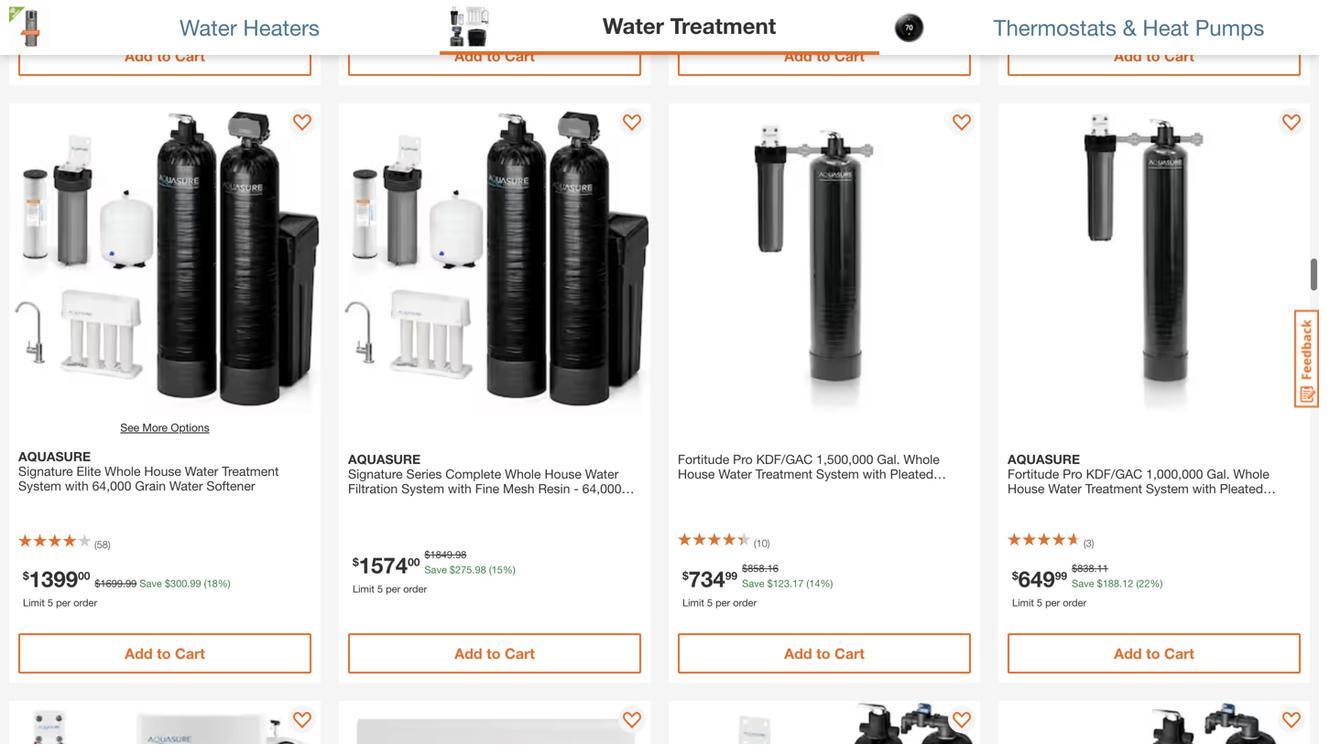 Task type: vqa. For each thing, say whether or not it's contained in the screenshot.
 image associated with Tree
no



Task type: describe. For each thing, give the bounding box(es) containing it.
whole inside aquasure signature series complete whole house water filtration system with fine mesh resin - 64,000 grains
[[505, 467, 541, 482]]

filtration
[[348, 481, 398, 497]]

838
[[1078, 563, 1095, 575]]

1699
[[100, 578, 123, 590]]

1,000,000
[[1146, 467, 1203, 482]]

with inside aquasure fortitude pro kdf/gac 1,000,000 gal. whole house water treatment system with pleated sediment pre-filters
[[1193, 481, 1217, 497]]

1574
[[359, 553, 408, 579]]

( inside the $ 649 99 $ 838 . 11 save $ 188 . 12 ( 22 %) limit 5 per order
[[1137, 578, 1139, 590]]

11
[[1097, 563, 1109, 575]]

( inside $ 1399 00 $ 1699 . 99 save $ 300 . 99 ( 18 %) limit 5 per order
[[204, 578, 207, 590]]

aquasure for 649
[[1008, 452, 1080, 467]]

pro inside aquasure fortitude pro kdf/gac 1,000,000 gal. whole house water treatment system with pleated sediment pre-filters
[[1063, 467, 1083, 482]]

12
[[1123, 578, 1134, 590]]

$ down grains at the left
[[353, 556, 359, 569]]

water treatment image
[[449, 5, 490, 46]]

99 inside $ 734 99 $ 858 . 16 save $ 123 . 17 ( 14 %) limit 5 per order
[[725, 570, 738, 583]]

grains
[[348, 496, 385, 511]]

limit for 734
[[683, 597, 704, 609]]

system inside aquasure signature series complete whole house water filtration system with fine mesh resin - 64,000 grains
[[401, 481, 444, 497]]

$ left 838 on the bottom
[[1012, 570, 1019, 583]]

64,000 inside aquasure signature series complete whole house water filtration system with fine mesh resin - 64,000 grains
[[582, 481, 622, 497]]

add to cart down the water treatment icon
[[455, 47, 535, 65]]

aquasure for 1399
[[18, 449, 91, 465]]

treatment inside aquasure signature elite whole house water treatment system with 64,000 grain water softener
[[222, 464, 279, 479]]

$ down the "58"
[[95, 578, 100, 590]]

filters inside fortitude pro kdf/gac 1,500,000 gal. whole house water treatment system with pleated sediment pre-filters
[[760, 481, 795, 497]]

per for 1574
[[386, 584, 401, 596]]

quantum series 18 gpm multi-stage ultraviolet whole house water treatment disinfection sterilization filtration system image
[[339, 702, 651, 745]]

with inside aquasure signature elite whole house water treatment system with 64,000 grain water softener
[[65, 479, 89, 494]]

( up 838 on the bottom
[[1084, 538, 1086, 550]]

00 for 1574
[[408, 556, 420, 569]]

pre- inside aquasure fortitude pro kdf/gac 1,000,000 gal. whole house water treatment system with pleated sediment pre-filters
[[1066, 496, 1090, 511]]

16
[[767, 563, 779, 575]]

filters inside aquasure fortitude pro kdf/gac 1,000,000 gal. whole house water treatment system with pleated sediment pre-filters
[[1090, 496, 1125, 511]]

display image for aquasure signature series complete whole house water filtration system with fine mesh resin - 64,000 grains
[[623, 115, 641, 133]]

whole inside aquasure signature elite whole house water treatment system with 64,000 grain water softener
[[105, 464, 141, 479]]

%) for 1574
[[503, 564, 516, 576]]

pleated inside fortitude pro kdf/gac 1,500,000 gal. whole house water treatment system with pleated sediment pre-filters
[[890, 467, 934, 482]]

display image for serene 15 gpm salt free conditioner whole house water treatment system and pleated sediment pre-filter image at the right bottom of the page
[[1283, 713, 1301, 731]]

signature elite whole house water treatment system with 64,000 grain water softener image
[[9, 104, 321, 415]]

$ left 16
[[742, 563, 748, 575]]

grain
[[135, 479, 166, 494]]

( 3 )
[[1084, 538, 1094, 550]]

5 for 1574
[[377, 584, 383, 596]]

water treatment button
[[440, 0, 880, 55]]

1399
[[29, 566, 78, 592]]

water heaters image
[[9, 7, 50, 48]]

$ left 18
[[165, 578, 170, 590]]

series
[[406, 467, 442, 482]]

649
[[1019, 566, 1055, 592]]

water inside aquasure signature series complete whole house water filtration system with fine mesh resin - 64,000 grains
[[585, 467, 619, 482]]

display image for fortitude pro kdf/gac 1,500,000 gal. whole house water treatment system with pleated sediment pre-filters image
[[953, 115, 971, 133]]

fortitude pro kdf/gac 1,000,000 gal. whole house water treatment system with pleated sediment pre-filters image
[[999, 104, 1310, 415]]

) for 734
[[768, 538, 770, 550]]

1,500,000
[[817, 452, 874, 467]]

treatment inside button
[[670, 12, 776, 38]]

limit for 1399
[[23, 597, 45, 609]]

15
[[492, 564, 503, 576]]

&
[[1123, 14, 1137, 40]]

123
[[773, 578, 790, 590]]

heaters
[[243, 14, 320, 40]]

signature for filtration
[[348, 467, 403, 482]]

64,000 inside aquasure signature elite whole house water treatment system with 64,000 grain water softener
[[92, 479, 131, 494]]

house inside aquasure fortitude pro kdf/gac 1,000,000 gal. whole house water treatment system with pleated sediment pre-filters
[[1008, 481, 1045, 497]]

whole inside fortitude pro kdf/gac 1,500,000 gal. whole house water treatment system with pleated sediment pre-filters
[[904, 452, 940, 467]]

858
[[748, 563, 765, 575]]

734
[[689, 566, 725, 592]]

add to cart down water heaters
[[125, 47, 205, 65]]

aquasure fortitude pro kdf/gac 1,000,000 gal. whole house water treatment system with pleated sediment pre-filters
[[1008, 452, 1270, 511]]

treatment inside aquasure fortitude pro kdf/gac 1,000,000 gal. whole house water treatment system with pleated sediment pre-filters
[[1086, 481, 1143, 497]]

display image for signature elite whole house water treatment system with 64,000 grain water softener image
[[293, 115, 312, 133]]

see
[[120, 421, 139, 434]]

5 for 649
[[1037, 597, 1043, 609]]

whole inside aquasure fortitude pro kdf/gac 1,000,000 gal. whole house water treatment system with pleated sediment pre-filters
[[1234, 467, 1270, 482]]

99 left 18
[[190, 578, 201, 590]]

58
[[97, 539, 108, 551]]

heat
[[1143, 14, 1189, 40]]

resin
[[538, 481, 570, 497]]

aquasure signature series complete whole house water filtration system with fine mesh resin - 64,000 grains
[[348, 452, 622, 511]]

99 inside the $ 649 99 $ 838 . 11 save $ 188 . 12 ( 22 %) limit 5 per order
[[1055, 570, 1068, 583]]

add to cart up serene 15 gpm salt free conditioner whole house water treatment system and pleated sediment pre-filter image at the right bottom of the page
[[1114, 646, 1195, 663]]

elite
[[77, 464, 101, 479]]

house inside fortitude pro kdf/gac 1,500,000 gal. whole house water treatment system with pleated sediment pre-filters
[[678, 467, 715, 482]]

300
[[170, 578, 187, 590]]

water inside fortitude pro kdf/gac 1,500,000 gal. whole house water treatment system with pleated sediment pre-filters
[[719, 467, 752, 482]]

pre- inside fortitude pro kdf/gac 1,500,000 gal. whole house water treatment system with pleated sediment pre-filters
[[736, 481, 760, 497]]

order for 734
[[733, 597, 757, 609]]



Task type: locate. For each thing, give the bounding box(es) containing it.
per
[[386, 584, 401, 596], [56, 597, 71, 609], [716, 597, 730, 609], [1046, 597, 1060, 609]]

see more options link
[[120, 420, 209, 436]]

per down 1399
[[56, 597, 71, 609]]

%) inside $ 1399 00 $ 1699 . 99 save $ 300 . 99 ( 18 %) limit 5 per order
[[218, 578, 231, 590]]

pro
[[733, 452, 753, 467], [1063, 467, 1083, 482]]

15-gpm salt-free conditioning whole house water treatment system, pleated sediment pre-filter and uv sterilizer image
[[669, 702, 980, 745]]

treatment
[[670, 12, 776, 38], [222, 464, 279, 479], [756, 467, 813, 482], [1086, 481, 1143, 497]]

save down the 858
[[742, 578, 765, 590]]

99
[[725, 570, 738, 583], [1055, 570, 1068, 583], [126, 578, 137, 590], [190, 578, 201, 590]]

save down 1849
[[425, 564, 447, 576]]

treatment inside fortitude pro kdf/gac 1,500,000 gal. whole house water treatment system with pleated sediment pre-filters
[[756, 467, 813, 482]]

00
[[408, 556, 420, 569], [78, 570, 90, 583]]

mesh
[[503, 481, 535, 497]]

$ down 16
[[767, 578, 773, 590]]

0 horizontal spatial kdf/gac
[[756, 452, 813, 467]]

99 left the 858
[[725, 570, 738, 583]]

limit inside $ 734 99 $ 858 . 16 save $ 123 . 17 ( 14 %) limit 5 per order
[[683, 597, 704, 609]]

whole right 1,500,000
[[904, 452, 940, 467]]

%)
[[503, 564, 516, 576], [218, 578, 231, 590], [821, 578, 833, 590], [1150, 578, 1163, 590]]

aquasure inside aquasure signature elite whole house water treatment system with 64,000 grain water softener
[[18, 449, 91, 465]]

0 horizontal spatial signature
[[18, 464, 73, 479]]

order inside $ 1399 00 $ 1699 . 99 save $ 300 . 99 ( 18 %) limit 5 per order
[[74, 597, 97, 609]]

5 for 734
[[707, 597, 713, 609]]

0 horizontal spatial )
[[108, 539, 110, 551]]

5 inside $ 1399 00 $ 1699 . 99 save $ 300 . 99 ( 18 %) limit 5 per order
[[48, 597, 53, 609]]

order inside the $ 649 99 $ 838 . 11 save $ 188 . 12 ( 22 %) limit 5 per order
[[1063, 597, 1087, 609]]

%) for 1399
[[218, 578, 231, 590]]

signature up grains at the left
[[348, 467, 403, 482]]

98 up 275 on the bottom left of page
[[455, 549, 467, 561]]

1 horizontal spatial 64,000
[[582, 481, 622, 497]]

with inside aquasure signature series complete whole house water filtration system with fine mesh resin - 64,000 grains
[[448, 481, 472, 497]]

filters
[[760, 481, 795, 497], [1090, 496, 1125, 511]]

filters up 10
[[760, 481, 795, 497]]

add to cart up 15-gpm salt-free conditioning whole house water treatment system, pleated sediment pre-filter and uv sterilizer image
[[784, 646, 865, 663]]

99 left 838 on the bottom
[[1055, 570, 1068, 583]]

%) inside $ 734 99 $ 858 . 16 save $ 123 . 17 ( 14 %) limit 5 per order
[[821, 578, 833, 590]]

complete
[[446, 467, 501, 482]]

0 horizontal spatial pleated
[[890, 467, 934, 482]]

limit down 649
[[1012, 597, 1034, 609]]

order for 1399
[[74, 597, 97, 609]]

thermostats & heat pumps image
[[889, 7, 930, 48]]

system inside fortitude pro kdf/gac 1,500,000 gal. whole house water treatment system with pleated sediment pre-filters
[[816, 467, 859, 482]]

water heaters
[[180, 14, 320, 40]]

1 horizontal spatial pre-
[[1066, 496, 1090, 511]]

thermostats & heat pumps
[[994, 14, 1265, 40]]

signature inside aquasure signature series complete whole house water filtration system with fine mesh resin - 64,000 grains
[[348, 467, 403, 482]]

$ 1574 00 $ 1849 . 98 save $ 275 . 98 ( 15 %) limit 5 per order
[[353, 549, 516, 596]]

add to cart left the thermostats & heat pumps image
[[784, 47, 865, 65]]

5 inside $ 1574 00 $ 1849 . 98 save $ 275 . 98 ( 15 %) limit 5 per order
[[377, 584, 383, 596]]

limit down 1574
[[353, 584, 375, 596]]

limit inside $ 1574 00 $ 1849 . 98 save $ 275 . 98 ( 15 %) limit 5 per order
[[353, 584, 375, 596]]

filters up ( 3 )
[[1090, 496, 1125, 511]]

10
[[757, 538, 768, 550]]

order for 1574
[[403, 584, 427, 596]]

sediment up 649
[[1008, 496, 1063, 511]]

save inside $ 1399 00 $ 1699 . 99 save $ 300 . 99 ( 18 %) limit 5 per order
[[140, 578, 162, 590]]

display image for aquasure fortitude pro kdf/gac 1,000,000 gal. whole house water treatment system with pleated sediment pre-filters
[[1283, 115, 1301, 133]]

0 horizontal spatial 00
[[78, 570, 90, 583]]

2 horizontal spatial )
[[1092, 538, 1094, 550]]

1 horizontal spatial fortitude
[[1008, 467, 1059, 482]]

pre- up ( 3 )
[[1066, 496, 1090, 511]]

00 left 1849
[[408, 556, 420, 569]]

order inside $ 1574 00 $ 1849 . 98 save $ 275 . 98 ( 15 %) limit 5 per order
[[403, 584, 427, 596]]

save inside $ 1574 00 $ 1849 . 98 save $ 275 . 98 ( 15 %) limit 5 per order
[[425, 564, 447, 576]]

00 for 1399
[[78, 570, 90, 583]]

fortitude pro kdf/gac 1,500,000 gal. whole house water treatment system with pleated sediment pre-filters link
[[678, 452, 971, 497]]

sediment up 734
[[678, 481, 733, 497]]

pre-
[[736, 481, 760, 497], [1066, 496, 1090, 511]]

0 horizontal spatial pro
[[733, 452, 753, 467]]

whole right elite at the left of the page
[[105, 464, 141, 479]]

1 horizontal spatial pleated
[[1220, 481, 1264, 497]]

188
[[1103, 578, 1120, 590]]

signature inside aquasure signature elite whole house water treatment system with 64,000 grain water softener
[[18, 464, 73, 479]]

kdf/gac
[[756, 452, 813, 467], [1086, 467, 1143, 482]]

whole right fine
[[505, 467, 541, 482]]

softener
[[207, 479, 255, 494]]

per down 649
[[1046, 597, 1060, 609]]

%) inside $ 1574 00 $ 1849 . 98 save $ 275 . 98 ( 15 %) limit 5 per order
[[503, 564, 516, 576]]

%) right 17
[[821, 578, 833, 590]]

2 horizontal spatial aquasure
[[1008, 452, 1080, 467]]

1 horizontal spatial pro
[[1063, 467, 1083, 482]]

display image for 15-gpm salt-free conditioning whole house water treatment system, pleated sediment pre-filter and uv sterilizer image
[[953, 713, 971, 731]]

fortitude inside aquasure fortitude pro kdf/gac 1,000,000 gal. whole house water treatment system with pleated sediment pre-filters
[[1008, 467, 1059, 482]]

sediment inside aquasure fortitude pro kdf/gac 1,000,000 gal. whole house water treatment system with pleated sediment pre-filters
[[1008, 496, 1063, 511]]

$ left 11
[[1072, 563, 1078, 575]]

99 right 1699
[[126, 578, 137, 590]]

98 left 15
[[475, 564, 486, 576]]

64,000 left grain
[[92, 479, 131, 494]]

64,000 right -
[[582, 481, 622, 497]]

(
[[754, 538, 757, 550], [1084, 538, 1086, 550], [94, 539, 97, 551], [489, 564, 492, 576], [204, 578, 207, 590], [807, 578, 809, 590], [1137, 578, 1139, 590]]

water heaters button
[[0, 0, 440, 55]]

house inside aquasure signature series complete whole house water filtration system with fine mesh resin - 64,000 grains
[[545, 467, 582, 482]]

fortitude inside fortitude pro kdf/gac 1,500,000 gal. whole house water treatment system with pleated sediment pre-filters
[[678, 452, 730, 467]]

( right 275 on the bottom left of page
[[489, 564, 492, 576]]

per down 734
[[716, 597, 730, 609]]

signature for system
[[18, 464, 73, 479]]

gal. inside fortitude pro kdf/gac 1,500,000 gal. whole house water treatment system with pleated sediment pre-filters
[[877, 452, 900, 467]]

pumps
[[1195, 14, 1265, 40]]

1 horizontal spatial gal.
[[1207, 467, 1230, 482]]

( right 17
[[807, 578, 809, 590]]

serene 15 gpm salt free conditioner whole house water treatment system and pleated sediment pre-filter image
[[999, 702, 1310, 745]]

0 horizontal spatial filters
[[760, 481, 795, 497]]

system inside aquasure signature elite whole house water treatment system with 64,000 grain water softener
[[18, 479, 61, 494]]

to
[[157, 47, 171, 65], [487, 47, 501, 65], [816, 47, 831, 65], [1146, 47, 1160, 65], [157, 646, 171, 663], [487, 646, 501, 663], [816, 646, 831, 663], [1146, 646, 1160, 663]]

limit down 1399
[[23, 597, 45, 609]]

pleated right 1,500,000
[[890, 467, 934, 482]]

display image
[[623, 115, 641, 133], [1283, 115, 1301, 133], [623, 713, 641, 731]]

limit
[[353, 584, 375, 596], [23, 597, 45, 609], [683, 597, 704, 609], [1012, 597, 1034, 609]]

) for 1399
[[108, 539, 110, 551]]

1849
[[430, 549, 453, 561]]

98
[[455, 549, 467, 561], [475, 564, 486, 576]]

1 vertical spatial 98
[[475, 564, 486, 576]]

water inside button
[[180, 14, 237, 40]]

5 inside $ 734 99 $ 858 . 16 save $ 123 . 17 ( 14 %) limit 5 per order
[[707, 597, 713, 609]]

5 down 1574
[[377, 584, 383, 596]]

5 down 649
[[1037, 597, 1043, 609]]

0 horizontal spatial 64,000
[[92, 479, 131, 494]]

-
[[574, 481, 579, 497]]

water inside aquasure fortitude pro kdf/gac 1,000,000 gal. whole house water treatment system with pleated sediment pre-filters
[[1049, 481, 1082, 497]]

%) for 734
[[821, 578, 833, 590]]

house inside aquasure signature elite whole house water treatment system with 64,000 grain water softener
[[144, 464, 181, 479]]

1 horizontal spatial filters
[[1090, 496, 1125, 511]]

aquasure inside aquasure signature series complete whole house water filtration system with fine mesh resin - 64,000 grains
[[348, 452, 421, 467]]

save inside $ 734 99 $ 858 . 16 save $ 123 . 17 ( 14 %) limit 5 per order
[[742, 578, 765, 590]]

limit inside $ 1399 00 $ 1699 . 99 save $ 300 . 99 ( 18 %) limit 5 per order
[[23, 597, 45, 609]]

18
[[207, 578, 218, 590]]

sediment inside fortitude pro kdf/gac 1,500,000 gal. whole house water treatment system with pleated sediment pre-filters
[[678, 481, 733, 497]]

signature left elite at the left of the page
[[18, 464, 73, 479]]

more
[[142, 421, 168, 434]]

0 horizontal spatial 98
[[455, 549, 467, 561]]

$
[[425, 549, 430, 561], [353, 556, 359, 569], [742, 563, 748, 575], [1072, 563, 1078, 575], [450, 564, 455, 576], [23, 570, 29, 583], [683, 570, 689, 583], [1012, 570, 1019, 583], [95, 578, 100, 590], [165, 578, 170, 590], [767, 578, 773, 590], [1097, 578, 1103, 590]]

fortitude pro kdf/gac 1,500,000 gal. whole house water treatment system with pleated sediment pre-filters image
[[669, 104, 980, 415]]

add to cart up whole house filtration with 64,000 grains fine mesh water softener, reverse osmosis system and sediment-gac pre-filter 'image'
[[125, 646, 205, 663]]

%) right 12
[[1150, 578, 1163, 590]]

see more options
[[120, 421, 209, 434]]

options
[[171, 421, 209, 434]]

kdf/gac inside aquasure fortitude pro kdf/gac 1,000,000 gal. whole house water treatment system with pleated sediment pre-filters
[[1086, 467, 1143, 482]]

0 vertical spatial 98
[[455, 549, 467, 561]]

with
[[863, 467, 887, 482], [65, 479, 89, 494], [448, 481, 472, 497], [1193, 481, 1217, 497]]

save left 300
[[140, 578, 162, 590]]

$ right 1574
[[425, 549, 430, 561]]

) up 1699
[[108, 539, 110, 551]]

display image
[[293, 115, 312, 133], [953, 115, 971, 133], [293, 713, 312, 731], [953, 713, 971, 731], [1283, 713, 1301, 731]]

pro inside fortitude pro kdf/gac 1,500,000 gal. whole house water treatment system with pleated sediment pre-filters
[[733, 452, 753, 467]]

save down 838 on the bottom
[[1072, 578, 1094, 590]]

0 horizontal spatial sediment
[[678, 481, 733, 497]]

system inside aquasure fortitude pro kdf/gac 1,000,000 gal. whole house water treatment system with pleated sediment pre-filters
[[1146, 481, 1189, 497]]

3
[[1086, 538, 1092, 550]]

$ 1399 00 $ 1699 . 99 save $ 300 . 99 ( 18 %) limit 5 per order
[[23, 566, 231, 609]]

) up 838 on the bottom
[[1092, 538, 1094, 550]]

) for 649
[[1092, 538, 1094, 550]]

per for 734
[[716, 597, 730, 609]]

( 58 )
[[94, 539, 110, 551]]

( inside $ 734 99 $ 858 . 16 save $ 123 . 17 ( 14 %) limit 5 per order
[[807, 578, 809, 590]]

$ down 1849
[[450, 564, 455, 576]]

per for 649
[[1046, 597, 1060, 609]]

fine
[[475, 481, 500, 497]]

system
[[816, 467, 859, 482], [18, 479, 61, 494], [401, 481, 444, 497], [1146, 481, 1189, 497]]

pleated inside aquasure fortitude pro kdf/gac 1,000,000 gal. whole house water treatment system with pleated sediment pre-filters
[[1220, 481, 1264, 497]]

per down 1574
[[386, 584, 401, 596]]

22
[[1139, 578, 1150, 590]]

( up $ 1399 00 $ 1699 . 99 save $ 300 . 99 ( 18 %) limit 5 per order
[[94, 539, 97, 551]]

signature
[[18, 464, 73, 479], [348, 467, 403, 482]]

add to cart up quantum series 18 gpm multi-stage ultraviolet whole house water treatment disinfection sterilization filtration system "image"
[[455, 646, 535, 663]]

17
[[793, 578, 804, 590]]

( right 300
[[204, 578, 207, 590]]

house
[[144, 464, 181, 479], [545, 467, 582, 482], [678, 467, 715, 482], [1008, 481, 1045, 497]]

0 vertical spatial 00
[[408, 556, 420, 569]]

gal.
[[877, 452, 900, 467], [1207, 467, 1230, 482]]

0 horizontal spatial aquasure
[[18, 449, 91, 465]]

limit inside the $ 649 99 $ 838 . 11 save $ 188 . 12 ( 22 %) limit 5 per order
[[1012, 597, 1034, 609]]

64,000
[[92, 479, 131, 494], [582, 481, 622, 497]]

add
[[125, 47, 153, 65], [455, 47, 483, 65], [784, 47, 812, 65], [1114, 47, 1142, 65], [125, 646, 153, 663], [455, 646, 483, 663], [784, 646, 812, 663], [1114, 646, 1142, 663]]

gal. right 1,000,000
[[1207, 467, 1230, 482]]

5
[[377, 584, 383, 596], [48, 597, 53, 609], [707, 597, 713, 609], [1037, 597, 1043, 609]]

save for 1399
[[140, 578, 162, 590]]

$ 649 99 $ 838 . 11 save $ 188 . 12 ( 22 %) limit 5 per order
[[1012, 563, 1163, 609]]

00 inside $ 1399 00 $ 1699 . 99 save $ 300 . 99 ( 18 %) limit 5 per order
[[78, 570, 90, 583]]

( right 12
[[1137, 578, 1139, 590]]

5 inside the $ 649 99 $ 838 . 11 save $ 188 . 12 ( 22 %) limit 5 per order
[[1037, 597, 1043, 609]]

5 down 1399
[[48, 597, 53, 609]]

display image for whole house filtration with 64,000 grains fine mesh water softener, reverse osmosis system and sediment-gac pre-filter 'image'
[[293, 713, 312, 731]]

add to cart button
[[18, 36, 312, 76], [348, 36, 641, 76], [678, 36, 971, 76], [1008, 36, 1301, 76], [18, 634, 312, 674], [348, 634, 641, 674], [678, 634, 971, 674], [1008, 634, 1301, 674]]

whole house filtration with 64,000 grains fine mesh water softener, reverse osmosis system and sediment-gac pre-filter image
[[9, 702, 321, 745]]

per for 1399
[[56, 597, 71, 609]]

sediment
[[678, 481, 733, 497], [1008, 496, 1063, 511]]

pleated
[[890, 467, 934, 482], [1220, 481, 1264, 497]]

14
[[809, 578, 821, 590]]

$ left the 858
[[683, 570, 689, 583]]

00 left 1699
[[78, 570, 90, 583]]

save for 649
[[1072, 578, 1094, 590]]

save for 1574
[[425, 564, 447, 576]]

order for 649
[[1063, 597, 1087, 609]]

limit for 649
[[1012, 597, 1034, 609]]

thermostats & heat pumps button
[[880, 0, 1319, 55]]

pre- up ( 10 )
[[736, 481, 760, 497]]

fortitude
[[678, 452, 730, 467], [1008, 467, 1059, 482]]

aquasure signature elite whole house water treatment system with 64,000 grain water softener
[[18, 449, 279, 494]]

water
[[603, 12, 664, 38], [180, 14, 237, 40], [185, 464, 218, 479], [585, 467, 619, 482], [719, 467, 752, 482], [169, 479, 203, 494], [1049, 481, 1082, 497]]

order inside $ 734 99 $ 858 . 16 save $ 123 . 17 ( 14 %) limit 5 per order
[[733, 597, 757, 609]]

0 horizontal spatial fortitude
[[678, 452, 730, 467]]

per inside $ 1574 00 $ 1849 . 98 save $ 275 . 98 ( 15 %) limit 5 per order
[[386, 584, 401, 596]]

save inside the $ 649 99 $ 838 . 11 save $ 188 . 12 ( 22 %) limit 5 per order
[[1072, 578, 1094, 590]]

limit for 1574
[[353, 584, 375, 596]]

00 inside $ 1574 00 $ 1849 . 98 save $ 275 . 98 ( 15 %) limit 5 per order
[[408, 556, 420, 569]]

pleated right 1,000,000
[[1220, 481, 1264, 497]]

add to cart
[[125, 47, 205, 65], [455, 47, 535, 65], [784, 47, 865, 65], [1114, 47, 1195, 65], [125, 646, 205, 663], [455, 646, 535, 663], [784, 646, 865, 663], [1114, 646, 1195, 663]]

0 horizontal spatial pre-
[[736, 481, 760, 497]]

with inside fortitude pro kdf/gac 1,500,000 gal. whole house water treatment system with pleated sediment pre-filters
[[863, 467, 887, 482]]

signature series complete whole house water filtration system with fine mesh resin - 64,000 grains image
[[339, 104, 651, 415]]

whole
[[904, 452, 940, 467], [105, 464, 141, 479], [505, 467, 541, 482], [1234, 467, 1270, 482]]

gal. right 1,500,000
[[877, 452, 900, 467]]

( up the 858
[[754, 538, 757, 550]]

aquasure
[[18, 449, 91, 465], [348, 452, 421, 467], [1008, 452, 1080, 467]]

cart
[[175, 47, 205, 65], [505, 47, 535, 65], [835, 47, 865, 65], [1165, 47, 1195, 65], [175, 646, 205, 663], [505, 646, 535, 663], [835, 646, 865, 663], [1165, 646, 1195, 663]]

per inside $ 734 99 $ 858 . 16 save $ 123 . 17 ( 14 %) limit 5 per order
[[716, 597, 730, 609]]

( inside $ 1574 00 $ 1849 . 98 save $ 275 . 98 ( 15 %) limit 5 per order
[[489, 564, 492, 576]]

feedback link image
[[1295, 310, 1319, 409]]

1 vertical spatial 00
[[78, 570, 90, 583]]

kdf/gac left 1,000,000
[[1086, 467, 1143, 482]]

%) right 300
[[218, 578, 231, 590]]

kdf/gac left 1,500,000
[[756, 452, 813, 467]]

thermostats
[[994, 14, 1117, 40]]

.
[[453, 549, 455, 561], [765, 563, 767, 575], [1095, 563, 1097, 575], [472, 564, 475, 576], [123, 578, 126, 590], [187, 578, 190, 590], [790, 578, 793, 590], [1120, 578, 1123, 590]]

$ left 1699
[[23, 570, 29, 583]]

)
[[768, 538, 770, 550], [1092, 538, 1094, 550], [108, 539, 110, 551]]

( 10 )
[[754, 538, 770, 550]]

order down 838 on the bottom
[[1063, 597, 1087, 609]]

save
[[425, 564, 447, 576], [140, 578, 162, 590], [742, 578, 765, 590], [1072, 578, 1094, 590]]

limit down 734
[[683, 597, 704, 609]]

1 horizontal spatial )
[[768, 538, 770, 550]]

1 horizontal spatial 00
[[408, 556, 420, 569]]

$ 734 99 $ 858 . 16 save $ 123 . 17 ( 14 %) limit 5 per order
[[683, 563, 833, 609]]

kdf/gac inside fortitude pro kdf/gac 1,500,000 gal. whole house water treatment system with pleated sediment pre-filters
[[756, 452, 813, 467]]

1 horizontal spatial aquasure
[[348, 452, 421, 467]]

%) inside the $ 649 99 $ 838 . 11 save $ 188 . 12 ( 22 %) limit 5 per order
[[1150, 578, 1163, 590]]

water inside button
[[603, 12, 664, 38]]

order
[[403, 584, 427, 596], [74, 597, 97, 609], [733, 597, 757, 609], [1063, 597, 1087, 609]]

per inside $ 1399 00 $ 1699 . 99 save $ 300 . 99 ( 18 %) limit 5 per order
[[56, 597, 71, 609]]

5 down 734
[[707, 597, 713, 609]]

275
[[455, 564, 472, 576]]

) up 16
[[768, 538, 770, 550]]

fortitude pro kdf/gac 1,500,000 gal. whole house water treatment system with pleated sediment pre-filters
[[678, 452, 940, 497]]

order down 1399
[[74, 597, 97, 609]]

order down the 858
[[733, 597, 757, 609]]

1 horizontal spatial signature
[[348, 467, 403, 482]]

gal. inside aquasure fortitude pro kdf/gac 1,000,000 gal. whole house water treatment system with pleated sediment pre-filters
[[1207, 467, 1230, 482]]

%) for 649
[[1150, 578, 1163, 590]]

whole right 1,000,000
[[1234, 467, 1270, 482]]

order down 1574
[[403, 584, 427, 596]]

add to cart down heat
[[1114, 47, 1195, 65]]

save for 734
[[742, 578, 765, 590]]

aquasure inside aquasure fortitude pro kdf/gac 1,000,000 gal. whole house water treatment system with pleated sediment pre-filters
[[1008, 452, 1080, 467]]

0 horizontal spatial gal.
[[877, 452, 900, 467]]

1 horizontal spatial sediment
[[1008, 496, 1063, 511]]

per inside the $ 649 99 $ 838 . 11 save $ 188 . 12 ( 22 %) limit 5 per order
[[1046, 597, 1060, 609]]

5 for 1399
[[48, 597, 53, 609]]

1 horizontal spatial kdf/gac
[[1086, 467, 1143, 482]]

1 horizontal spatial 98
[[475, 564, 486, 576]]

%) right 275 on the bottom left of page
[[503, 564, 516, 576]]

water treatment
[[603, 12, 776, 38]]

$ down 11
[[1097, 578, 1103, 590]]



